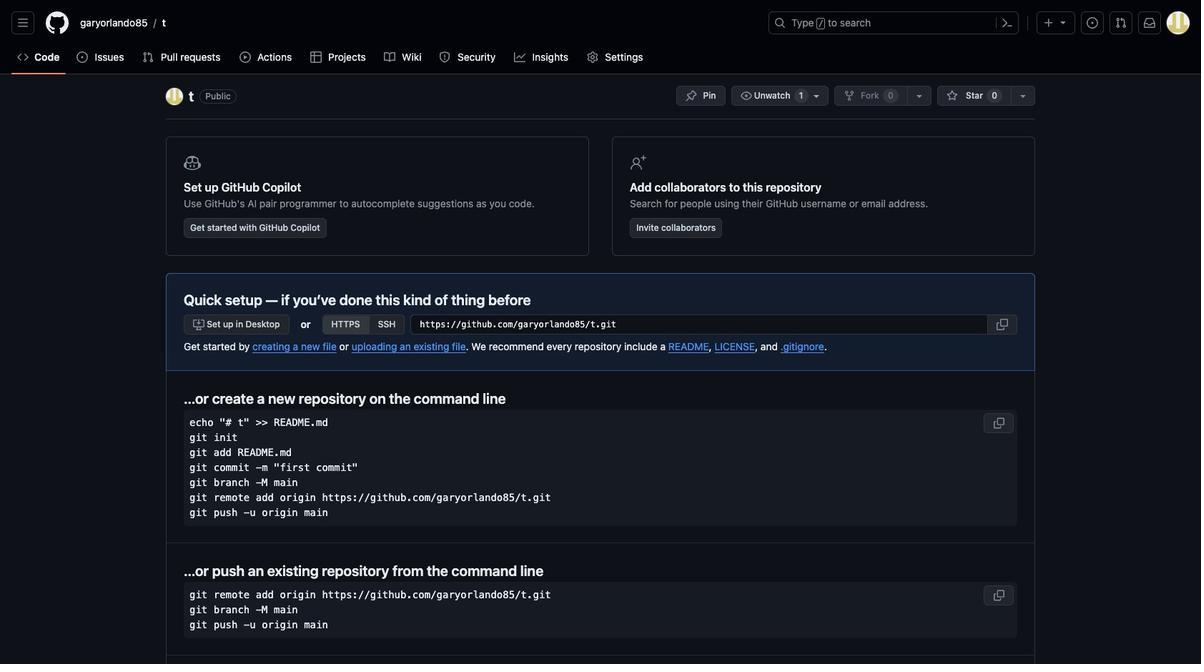 Task type: vqa. For each thing, say whether or not it's contained in the screenshot.
The Code icon
yes



Task type: describe. For each thing, give the bounding box(es) containing it.
copilot image
[[184, 154, 201, 172]]

table image
[[310, 51, 321, 63]]

copy to clipboard image
[[993, 417, 1004, 429]]

play image
[[239, 51, 251, 63]]

1 vertical spatial copy to clipboard image
[[993, 589, 1004, 601]]

shield image
[[439, 51, 451, 63]]

homepage image
[[46, 11, 69, 34]]

pin this repository to your profile image
[[686, 90, 697, 102]]

add this repository to a list image
[[1017, 90, 1029, 102]]

book image
[[384, 51, 396, 63]]

owner avatar image
[[166, 88, 183, 105]]

triangle down image
[[1057, 16, 1069, 28]]

repo forked image
[[844, 90, 855, 102]]

command palette image
[[1002, 17, 1013, 29]]



Task type: locate. For each thing, give the bounding box(es) containing it.
0 vertical spatial issue opened image
[[1087, 17, 1098, 29]]

person add image
[[630, 154, 647, 172]]

issue opened image
[[1087, 17, 1098, 29], [77, 51, 88, 63]]

star image
[[946, 90, 958, 102]]

notifications image
[[1144, 17, 1155, 29]]

Clone URL text field
[[411, 315, 988, 335]]

graph image
[[514, 51, 525, 63]]

copy to clipboard image
[[997, 319, 1008, 330], [993, 589, 1004, 601]]

gear image
[[587, 51, 598, 63]]

plus image
[[1043, 17, 1055, 29]]

issue opened image for git pull request icon
[[1087, 17, 1098, 29]]

code image
[[17, 51, 29, 63]]

git pull request image
[[1115, 17, 1127, 29]]

issue opened image right 'code' image
[[77, 51, 88, 63]]

eye image
[[740, 90, 752, 102]]

desktop download image
[[193, 319, 204, 330]]

issue opened image left git pull request icon
[[1087, 17, 1098, 29]]

1 horizontal spatial issue opened image
[[1087, 17, 1098, 29]]

issue opened image for git pull request image
[[77, 51, 88, 63]]

1 vertical spatial issue opened image
[[77, 51, 88, 63]]

0 horizontal spatial issue opened image
[[77, 51, 88, 63]]

0 vertical spatial copy to clipboard image
[[997, 319, 1008, 330]]

see your forks of this repository image
[[913, 90, 925, 102]]

0 users starred this repository element
[[987, 89, 1002, 103]]

git pull request image
[[142, 51, 153, 63]]

list
[[74, 11, 760, 34]]



